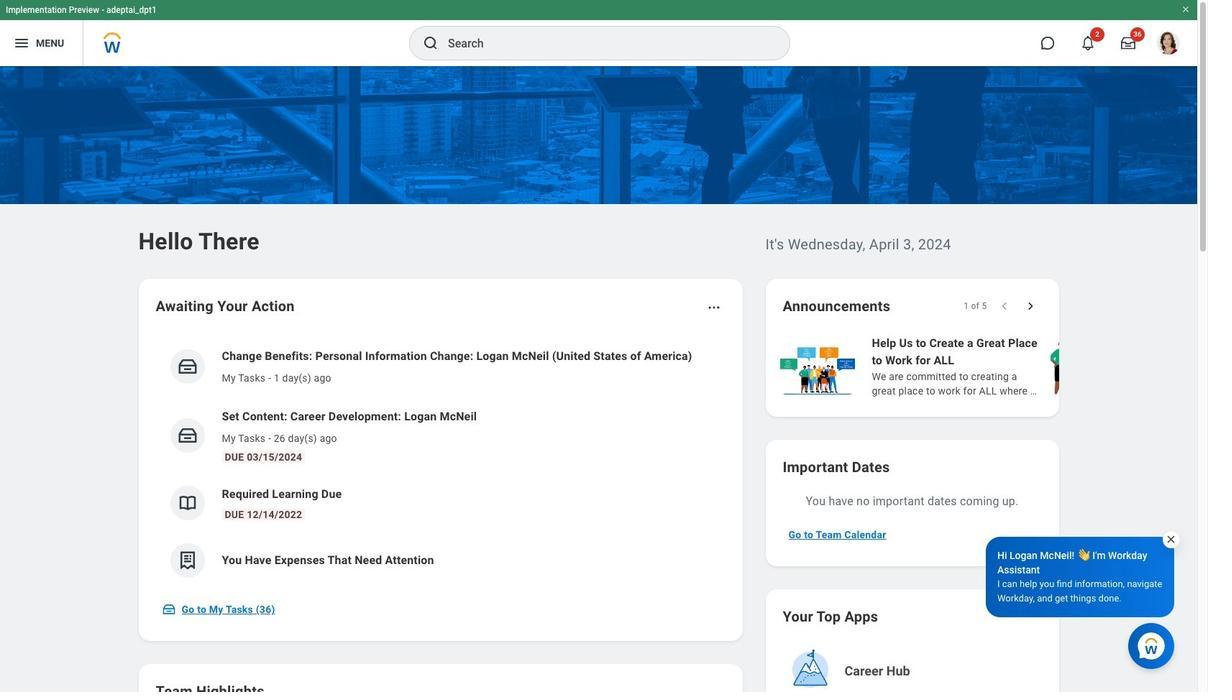 Task type: locate. For each thing, give the bounding box(es) containing it.
inbox image
[[177, 356, 198, 378], [177, 425, 198, 447]]

list
[[777, 334, 1208, 400], [156, 337, 725, 590]]

main content
[[0, 66, 1208, 693]]

1 vertical spatial inbox image
[[177, 425, 198, 447]]

notifications large image
[[1081, 36, 1095, 50]]

0 vertical spatial inbox image
[[177, 356, 198, 378]]

related actions image
[[707, 301, 721, 315]]

2 inbox image from the top
[[177, 425, 198, 447]]

status
[[964, 301, 987, 312]]

close environment banner image
[[1182, 5, 1190, 14]]

banner
[[0, 0, 1198, 66]]

chevron right small image
[[1023, 299, 1038, 314]]

x image
[[1166, 534, 1177, 545]]

inbox image
[[161, 603, 176, 617]]

dashboard expenses image
[[177, 550, 198, 572]]



Task type: describe. For each thing, give the bounding box(es) containing it.
1 inbox image from the top
[[177, 356, 198, 378]]

search image
[[422, 35, 439, 52]]

book open image
[[177, 493, 198, 514]]

0 horizontal spatial list
[[156, 337, 725, 590]]

chevron left small image
[[997, 299, 1012, 314]]

profile logan mcneil image
[[1157, 32, 1180, 58]]

justify image
[[13, 35, 30, 52]]

inbox large image
[[1121, 36, 1136, 50]]

1 horizontal spatial list
[[777, 334, 1208, 400]]

Search Workday  search field
[[448, 27, 760, 59]]



Task type: vqa. For each thing, say whether or not it's contained in the screenshot.
bottom Call
no



